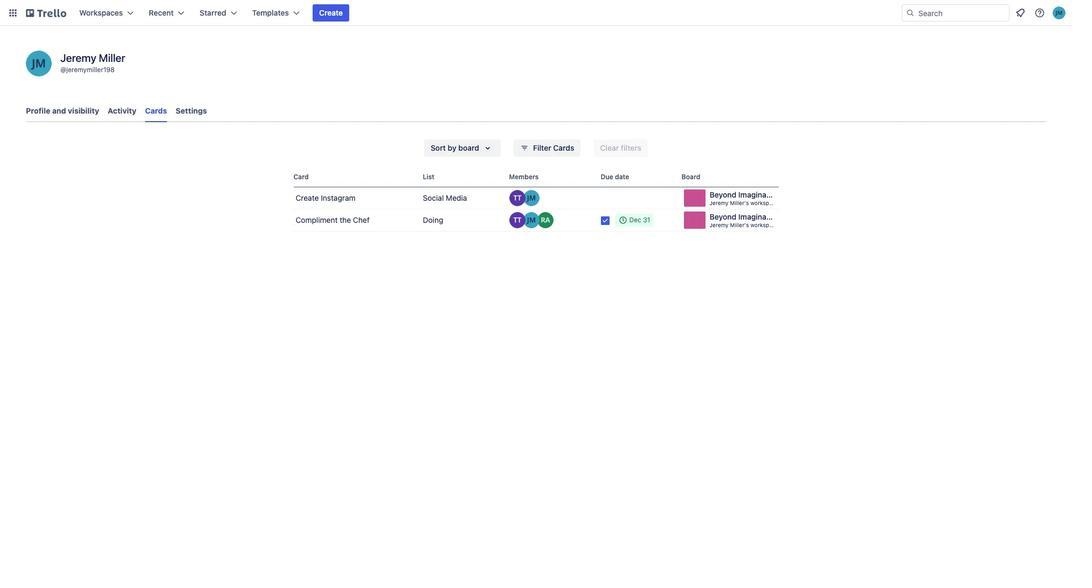 Task type: describe. For each thing, give the bounding box(es) containing it.
filter
[[533, 143, 551, 153]]

create button
[[313, 4, 349, 22]]

workspaces button
[[73, 4, 140, 22]]

filters
[[621, 143, 641, 153]]

card
[[293, 173, 309, 181]]

create for create
[[319, 8, 343, 17]]

0 vertical spatial cards
[[145, 106, 167, 115]]

sort by board button
[[424, 140, 501, 157]]

date
[[615, 173, 629, 181]]

members
[[509, 173, 539, 181]]

2 beyond from the top
[[710, 212, 736, 222]]

recent button
[[142, 4, 191, 22]]

settings
[[176, 106, 207, 115]]

compliment
[[296, 216, 338, 225]]

profile
[[26, 106, 50, 115]]

due
[[601, 173, 613, 181]]

jeremymiller198
[[66, 66, 115, 74]]

jeremy miller @ jeremymiller198
[[60, 52, 125, 74]]

visibility
[[68, 106, 99, 115]]

1 beyond from the top
[[710, 190, 736, 199]]

2 beyond imagination jeremy miller's workspace from the top
[[710, 212, 780, 229]]

workspaces
[[79, 8, 123, 17]]

clear
[[600, 143, 619, 153]]

chef
[[353, 216, 370, 225]]

1 vertical spatial jeremy
[[710, 200, 729, 206]]

create instagram link
[[293, 188, 419, 209]]

filter cards
[[533, 143, 574, 153]]

1 imagination from the top
[[738, 190, 780, 199]]

starred
[[200, 8, 226, 17]]

1 miller's from the top
[[730, 200, 749, 206]]

and
[[52, 106, 66, 115]]

clear filters
[[600, 143, 641, 153]]

the
[[340, 216, 351, 225]]

jeremy inside jeremy miller @ jeremymiller198
[[60, 52, 96, 64]]

search image
[[906, 9, 915, 17]]

profile and visibility link
[[26, 101, 99, 121]]

miller
[[99, 52, 125, 64]]

templates button
[[246, 4, 306, 22]]

create for create instagram
[[296, 194, 319, 203]]

@
[[60, 66, 66, 74]]

starred button
[[193, 4, 243, 22]]

social
[[423, 194, 444, 203]]

filter cards button
[[514, 140, 581, 157]]

instagram
[[321, 194, 356, 203]]



Task type: vqa. For each thing, say whether or not it's contained in the screenshot.
Miller
yes



Task type: locate. For each thing, give the bounding box(es) containing it.
0 vertical spatial miller's
[[730, 200, 749, 206]]

open information menu image
[[1034, 8, 1045, 18]]

workspace
[[751, 200, 778, 206], [751, 222, 778, 229]]

clear filters button
[[594, 140, 648, 157]]

by
[[448, 143, 456, 153]]

31
[[643, 216, 650, 224]]

terry turtle (terryturtle) image for doing
[[509, 212, 525, 229]]

0 horizontal spatial create
[[296, 194, 319, 203]]

2 workspace from the top
[[751, 222, 778, 229]]

dec 31
[[629, 216, 650, 224]]

1 vertical spatial workspace
[[751, 222, 778, 229]]

2 horizontal spatial jeremy miller (jeremymiller198) image
[[1053, 6, 1066, 19]]

back to home image
[[26, 4, 66, 22]]

0 notifications image
[[1014, 6, 1027, 19]]

cards right activity
[[145, 106, 167, 115]]

jeremy miller (jeremymiller198) image up jeremy miller (jeremymiller198) icon
[[523, 190, 539, 206]]

1 vertical spatial miller's
[[730, 222, 749, 229]]

1 beyond imagination jeremy miller's workspace from the top
[[710, 190, 780, 206]]

1 vertical spatial create
[[296, 194, 319, 203]]

1 vertical spatial imagination
[[738, 212, 780, 222]]

2 imagination from the top
[[738, 212, 780, 222]]

jeremy miller (jeremymiller198) image
[[523, 212, 539, 229]]

dec
[[629, 216, 641, 224]]

1 horizontal spatial cards
[[553, 143, 574, 153]]

primary element
[[0, 0, 1072, 26]]

0 vertical spatial terry turtle (terryturtle) image
[[509, 190, 525, 206]]

profile and visibility
[[26, 106, 99, 115]]

0 vertical spatial beyond
[[710, 190, 736, 199]]

0 vertical spatial jeremy miller (jeremymiller198) image
[[1053, 6, 1066, 19]]

1 vertical spatial terry turtle (terryturtle) image
[[509, 212, 525, 229]]

compliment the chef
[[296, 216, 370, 225]]

miller's
[[730, 200, 749, 206], [730, 222, 749, 229]]

activity
[[108, 106, 136, 115]]

terry turtle (terryturtle) image for social media
[[509, 190, 525, 206]]

templates
[[252, 8, 289, 17]]

jeremy miller (jeremymiller198) image right open information menu image
[[1053, 6, 1066, 19]]

1 workspace from the top
[[751, 200, 778, 206]]

terry turtle (terryturtle) image down members
[[509, 190, 525, 206]]

terry turtle (terryturtle) image left ruby anderson (rubyanderson7) image
[[509, 212, 525, 229]]

due date
[[601, 173, 629, 181]]

1 vertical spatial jeremy miller (jeremymiller198) image
[[26, 51, 52, 77]]

create
[[319, 8, 343, 17], [296, 194, 319, 203]]

2 vertical spatial jeremy miller (jeremymiller198) image
[[523, 190, 539, 206]]

jeremy miller (jeremymiller198) image left @
[[26, 51, 52, 77]]

terry turtle (terryturtle) image
[[509, 190, 525, 206], [509, 212, 525, 229]]

beyond imagination jeremy miller's workspace
[[710, 190, 780, 206], [710, 212, 780, 229]]

0 vertical spatial beyond imagination jeremy miller's workspace
[[710, 190, 780, 206]]

jeremy
[[60, 52, 96, 64], [710, 200, 729, 206], [710, 222, 729, 229]]

0 vertical spatial jeremy
[[60, 52, 96, 64]]

cards right filter
[[553, 143, 574, 153]]

sort
[[431, 143, 446, 153]]

board
[[682, 173, 700, 181]]

1 vertical spatial beyond imagination jeremy miller's workspace
[[710, 212, 780, 229]]

1 terry turtle (terryturtle) image from the top
[[509, 190, 525, 206]]

Search field
[[915, 5, 1009, 21]]

sort by board
[[431, 143, 479, 153]]

1 vertical spatial cards
[[553, 143, 574, 153]]

beyond
[[710, 190, 736, 199], [710, 212, 736, 222]]

doing
[[423, 216, 443, 225]]

ruby anderson (rubyanderson7) image
[[537, 212, 553, 229]]

0 horizontal spatial cards
[[145, 106, 167, 115]]

cards inside filter cards button
[[553, 143, 574, 153]]

create inside button
[[319, 8, 343, 17]]

1 horizontal spatial jeremy miller (jeremymiller198) image
[[523, 190, 539, 206]]

board
[[458, 143, 479, 153]]

0 vertical spatial create
[[319, 8, 343, 17]]

create instagram
[[296, 194, 356, 203]]

0 horizontal spatial jeremy miller (jeremymiller198) image
[[26, 51, 52, 77]]

2 terry turtle (terryturtle) image from the top
[[509, 212, 525, 229]]

media
[[446, 194, 467, 203]]

0 vertical spatial imagination
[[738, 190, 780, 199]]

jeremy miller (jeremymiller198) image
[[1053, 6, 1066, 19], [26, 51, 52, 77], [523, 190, 539, 206]]

2 miller's from the top
[[730, 222, 749, 229]]

switch to… image
[[8, 8, 18, 18]]

compliment the chef link
[[293, 210, 419, 231]]

0 vertical spatial workspace
[[751, 200, 778, 206]]

list
[[423, 173, 435, 181]]

activity link
[[108, 101, 136, 121]]

1 vertical spatial beyond
[[710, 212, 736, 222]]

1 horizontal spatial create
[[319, 8, 343, 17]]

2 vertical spatial jeremy
[[710, 222, 729, 229]]

cards link
[[145, 101, 167, 122]]

cards
[[145, 106, 167, 115], [553, 143, 574, 153]]

imagination
[[738, 190, 780, 199], [738, 212, 780, 222]]

social media
[[423, 194, 467, 203]]

recent
[[149, 8, 174, 17]]

settings link
[[176, 101, 207, 121]]



